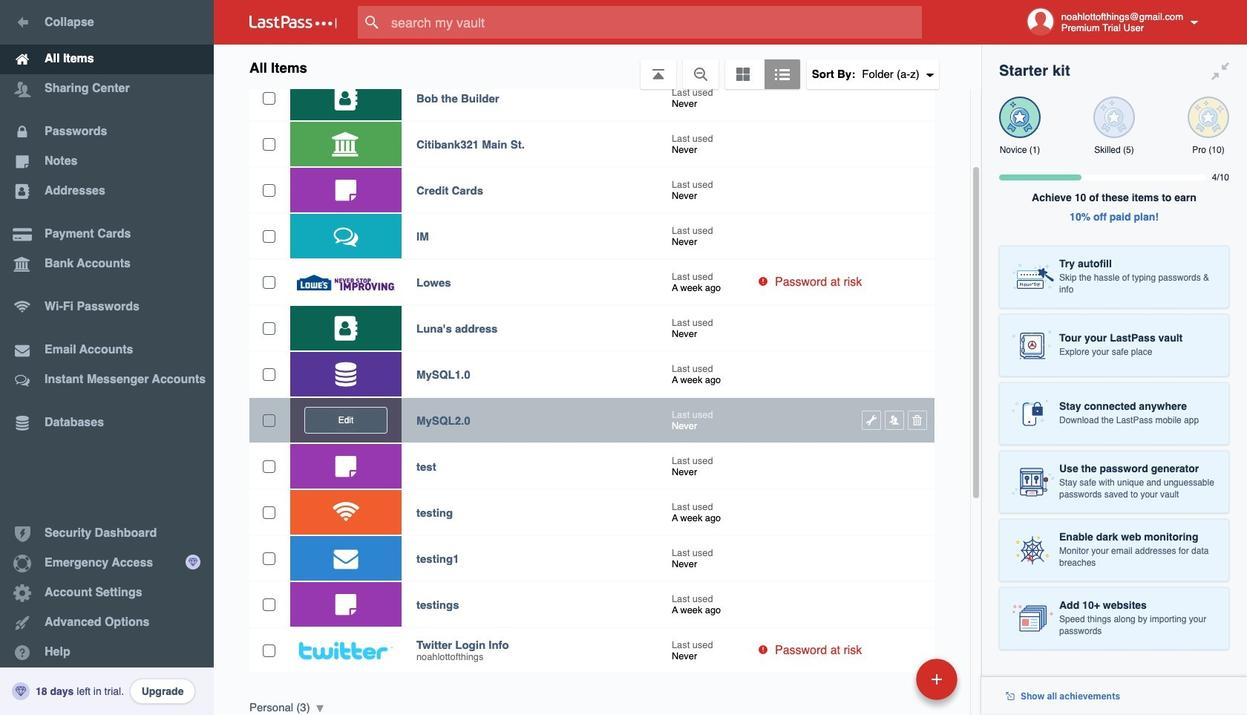 Task type: describe. For each thing, give the bounding box(es) containing it.
vault options navigation
[[214, 45, 982, 89]]

new item navigation
[[815, 654, 967, 715]]



Task type: locate. For each thing, give the bounding box(es) containing it.
Search search field
[[358, 6, 952, 39]]

main navigation navigation
[[0, 0, 214, 715]]

new item element
[[815, 658, 963, 700]]

search my vault text field
[[358, 6, 952, 39]]

lastpass image
[[250, 16, 337, 29]]



Task type: vqa. For each thing, say whether or not it's contained in the screenshot.
Vault options navigation
yes



